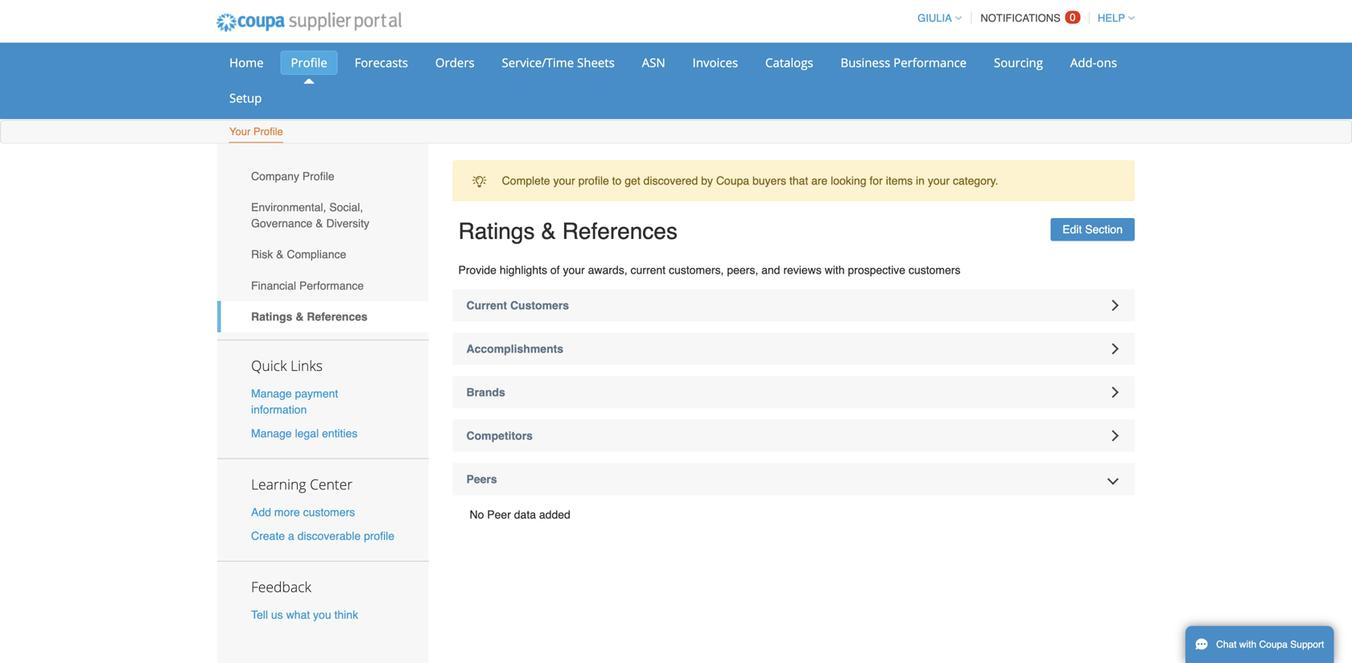 Task type: describe. For each thing, give the bounding box(es) containing it.
environmental, social, governance & diversity link
[[217, 192, 429, 239]]

current customers heading
[[453, 289, 1135, 322]]

financial performance link
[[217, 270, 429, 301]]

notifications 0
[[981, 11, 1076, 24]]

1 vertical spatial ratings
[[251, 310, 293, 323]]

1 vertical spatial references
[[307, 310, 368, 323]]

and
[[762, 264, 781, 277]]

you
[[313, 608, 331, 621]]

manage legal entities link
[[251, 427, 358, 440]]

& inside ratings & references link
[[296, 310, 304, 323]]

brands
[[467, 386, 505, 399]]

business
[[841, 54, 891, 71]]

by
[[701, 174, 713, 187]]

manage legal entities
[[251, 427, 358, 440]]

profile inside alert
[[579, 174, 609, 187]]

1 vertical spatial profile
[[364, 530, 395, 542]]

think
[[335, 608, 358, 621]]

chat with coupa support
[[1217, 639, 1325, 651]]

risk & compliance
[[251, 248, 346, 261]]

profile for company profile
[[303, 170, 335, 183]]

home
[[229, 54, 264, 71]]

accomplishments heading
[[453, 333, 1135, 365]]

of
[[551, 264, 560, 277]]

environmental, social, governance & diversity
[[251, 201, 370, 230]]

provide highlights of your awards, current customers, peers, and reviews with prospective customers
[[459, 264, 961, 277]]

service/time
[[502, 54, 574, 71]]

giulia link
[[911, 12, 962, 24]]

learning
[[251, 475, 306, 494]]

giulia
[[918, 12, 952, 24]]

forecasts link
[[344, 51, 419, 75]]

your
[[229, 126, 251, 138]]

looking
[[831, 174, 867, 187]]

support
[[1291, 639, 1325, 651]]

orders link
[[425, 51, 485, 75]]

current
[[631, 264, 666, 277]]

no
[[470, 508, 484, 521]]

performance for financial performance
[[299, 279, 364, 292]]

add-
[[1071, 54, 1097, 71]]

1 horizontal spatial ratings
[[459, 219, 535, 244]]

complete your profile to get discovered by coupa buyers that are looking for items in your category.
[[502, 174, 999, 187]]

complete your profile to get discovered by coupa buyers that are looking for items in your category. alert
[[453, 161, 1135, 201]]

competitors
[[467, 430, 533, 442]]

edit section link
[[1051, 218, 1135, 241]]

invoices link
[[682, 51, 749, 75]]

create
[[251, 530, 285, 542]]

current customers button
[[453, 289, 1135, 322]]

added
[[539, 508, 571, 521]]

legal
[[295, 427, 319, 440]]

us
[[271, 608, 283, 621]]

create a discoverable profile link
[[251, 530, 395, 542]]

competitors button
[[453, 420, 1135, 452]]

quick
[[251, 356, 287, 375]]

help
[[1098, 12, 1126, 24]]

brands button
[[453, 376, 1135, 409]]

for
[[870, 174, 883, 187]]

risk
[[251, 248, 273, 261]]

tell
[[251, 608, 268, 621]]

asn
[[642, 54, 666, 71]]

links
[[291, 356, 323, 375]]

your right in at the top of page
[[928, 174, 950, 187]]

1 horizontal spatial references
[[563, 219, 678, 244]]

manage for manage legal entities
[[251, 427, 292, 440]]

& inside risk & compliance link
[[276, 248, 284, 261]]

environmental,
[[251, 201, 326, 214]]

tell us what you think button
[[251, 607, 358, 623]]

more
[[274, 506, 300, 519]]

diversity
[[326, 217, 370, 230]]

profile for your profile
[[254, 126, 283, 138]]

1 horizontal spatial ratings & references
[[459, 219, 678, 244]]

items
[[886, 174, 913, 187]]

a
[[288, 530, 294, 542]]

peers
[[467, 473, 497, 486]]

accomplishments
[[467, 343, 564, 355]]

& inside environmental, social, governance & diversity
[[316, 217, 323, 230]]

center
[[310, 475, 353, 494]]

in
[[916, 174, 925, 187]]

discovered
[[644, 174, 698, 187]]

peers,
[[727, 264, 759, 277]]

setup link
[[219, 86, 272, 110]]

entities
[[322, 427, 358, 440]]

0 vertical spatial profile
[[291, 54, 327, 71]]

0 horizontal spatial customers
[[303, 506, 355, 519]]

sheets
[[577, 54, 615, 71]]

current customers
[[467, 299, 569, 312]]

peer
[[487, 508, 511, 521]]

ratings & references link
[[217, 301, 429, 332]]

buyers
[[753, 174, 787, 187]]

learning center
[[251, 475, 353, 494]]

sourcing
[[994, 54, 1043, 71]]

brands heading
[[453, 376, 1135, 409]]

your profile
[[229, 126, 283, 138]]

to
[[612, 174, 622, 187]]

current
[[467, 299, 507, 312]]



Task type: vqa. For each thing, say whether or not it's contained in the screenshot.
PAID
no



Task type: locate. For each thing, give the bounding box(es) containing it.
manage payment information link
[[251, 387, 338, 416]]

profile down coupa supplier portal image
[[291, 54, 327, 71]]

your profile link
[[229, 122, 284, 143]]

0 vertical spatial performance
[[894, 54, 967, 71]]

performance
[[894, 54, 967, 71], [299, 279, 364, 292]]

highlights
[[500, 264, 547, 277]]

0 horizontal spatial profile
[[364, 530, 395, 542]]

setup
[[229, 90, 262, 106]]

0 horizontal spatial with
[[825, 264, 845, 277]]

company profile link
[[217, 161, 429, 192]]

coupa inside chat with coupa support button
[[1260, 639, 1288, 651]]

home link
[[219, 51, 274, 75]]

profile right discoverable
[[364, 530, 395, 542]]

edit
[[1063, 223, 1082, 236]]

performance down risk & compliance link
[[299, 279, 364, 292]]

with inside button
[[1240, 639, 1257, 651]]

information
[[251, 403, 307, 416]]

0 vertical spatial manage
[[251, 387, 292, 400]]

navigation containing notifications 0
[[911, 2, 1135, 34]]

with right chat
[[1240, 639, 1257, 651]]

edit section
[[1063, 223, 1123, 236]]

customers
[[510, 299, 569, 312]]

coupa supplier portal image
[[205, 2, 413, 43]]

& left diversity
[[316, 217, 323, 230]]

service/time sheets link
[[492, 51, 625, 75]]

references up awards,
[[563, 219, 678, 244]]

create a discoverable profile
[[251, 530, 395, 542]]

1 vertical spatial manage
[[251, 427, 292, 440]]

manage payment information
[[251, 387, 338, 416]]

profile right your
[[254, 126, 283, 138]]

coupa left support
[[1260, 639, 1288, 651]]

that
[[790, 174, 809, 187]]

profile link
[[280, 51, 338, 75]]

invoices
[[693, 54, 738, 71]]

references down financial performance link
[[307, 310, 368, 323]]

add-ons
[[1071, 54, 1117, 71]]

get
[[625, 174, 641, 187]]

ratings down "financial" on the left top of page
[[251, 310, 293, 323]]

quick links
[[251, 356, 323, 375]]

coupa inside complete your profile to get discovered by coupa buyers that are looking for items in your category. alert
[[716, 174, 750, 187]]

company profile
[[251, 170, 335, 183]]

0 vertical spatial references
[[563, 219, 678, 244]]

1 manage from the top
[[251, 387, 292, 400]]

0 vertical spatial with
[[825, 264, 845, 277]]

no peer data added
[[470, 508, 571, 521]]

0 horizontal spatial performance
[[299, 279, 364, 292]]

0
[[1070, 11, 1076, 23]]

0 horizontal spatial references
[[307, 310, 368, 323]]

reviews
[[784, 264, 822, 277]]

with right reviews
[[825, 264, 845, 277]]

performance for business performance
[[894, 54, 967, 71]]

your right of
[[563, 264, 585, 277]]

your right the complete
[[554, 174, 575, 187]]

& down financial performance
[[296, 310, 304, 323]]

service/time sheets
[[502, 54, 615, 71]]

1 vertical spatial customers
[[303, 506, 355, 519]]

2 vertical spatial profile
[[303, 170, 335, 183]]

ratings
[[459, 219, 535, 244], [251, 310, 293, 323]]

profile up environmental, social, governance & diversity link
[[303, 170, 335, 183]]

0 horizontal spatial ratings & references
[[251, 310, 368, 323]]

profile left "to" at top left
[[579, 174, 609, 187]]

0 vertical spatial ratings
[[459, 219, 535, 244]]

profile
[[579, 174, 609, 187], [364, 530, 395, 542]]

coupa
[[716, 174, 750, 187], [1260, 639, 1288, 651]]

customers
[[909, 264, 961, 277], [303, 506, 355, 519]]

1 horizontal spatial profile
[[579, 174, 609, 187]]

section
[[1086, 223, 1123, 236]]

ons
[[1097, 54, 1117, 71]]

0 vertical spatial profile
[[579, 174, 609, 187]]

tell us what you think
[[251, 608, 358, 621]]

0 horizontal spatial coupa
[[716, 174, 750, 187]]

& up of
[[541, 219, 556, 244]]

compliance
[[287, 248, 346, 261]]

manage for manage payment information
[[251, 387, 292, 400]]

business performance link
[[830, 51, 977, 75]]

ratings up provide
[[459, 219, 535, 244]]

0 vertical spatial coupa
[[716, 174, 750, 187]]

category.
[[953, 174, 999, 187]]

ratings & references
[[459, 219, 678, 244], [251, 310, 368, 323]]

accomplishments button
[[453, 333, 1135, 365]]

your
[[554, 174, 575, 187], [928, 174, 950, 187], [563, 264, 585, 277]]

1 horizontal spatial customers
[[909, 264, 961, 277]]

peers heading
[[453, 463, 1135, 496]]

1 vertical spatial with
[[1240, 639, 1257, 651]]

1 horizontal spatial performance
[[894, 54, 967, 71]]

orders
[[436, 54, 475, 71]]

1 horizontal spatial with
[[1240, 639, 1257, 651]]

1 vertical spatial coupa
[[1260, 639, 1288, 651]]

2 manage from the top
[[251, 427, 292, 440]]

1 horizontal spatial coupa
[[1260, 639, 1288, 651]]

chat
[[1217, 639, 1237, 651]]

company
[[251, 170, 299, 183]]

performance down giulia
[[894, 54, 967, 71]]

ratings & references down financial performance
[[251, 310, 368, 323]]

awards,
[[588, 264, 628, 277]]

add-ons link
[[1060, 51, 1128, 75]]

manage down information
[[251, 427, 292, 440]]

discoverable
[[298, 530, 361, 542]]

manage up information
[[251, 387, 292, 400]]

catalogs link
[[755, 51, 824, 75]]

complete
[[502, 174, 550, 187]]

0 vertical spatial ratings & references
[[459, 219, 678, 244]]

with
[[825, 264, 845, 277], [1240, 639, 1257, 651]]

ratings & references up of
[[459, 219, 678, 244]]

navigation
[[911, 2, 1135, 34]]

1 vertical spatial performance
[[299, 279, 364, 292]]

business performance
[[841, 54, 967, 71]]

social,
[[330, 201, 363, 214]]

financial
[[251, 279, 296, 292]]

manage
[[251, 387, 292, 400], [251, 427, 292, 440]]

customers up discoverable
[[303, 506, 355, 519]]

0 vertical spatial customers
[[909, 264, 961, 277]]

coupa right by
[[716, 174, 750, 187]]

1 vertical spatial profile
[[254, 126, 283, 138]]

are
[[812, 174, 828, 187]]

peers button
[[453, 463, 1135, 496]]

sourcing link
[[984, 51, 1054, 75]]

notifications
[[981, 12, 1061, 24]]

customers,
[[669, 264, 724, 277]]

customers right prospective
[[909, 264, 961, 277]]

asn link
[[632, 51, 676, 75]]

manage inside manage payment information
[[251, 387, 292, 400]]

0 horizontal spatial ratings
[[251, 310, 293, 323]]

1 vertical spatial ratings & references
[[251, 310, 368, 323]]

forecasts
[[355, 54, 408, 71]]

feedback
[[251, 577, 311, 596]]

& right risk
[[276, 248, 284, 261]]

competitors heading
[[453, 420, 1135, 452]]

provide
[[459, 264, 497, 277]]



